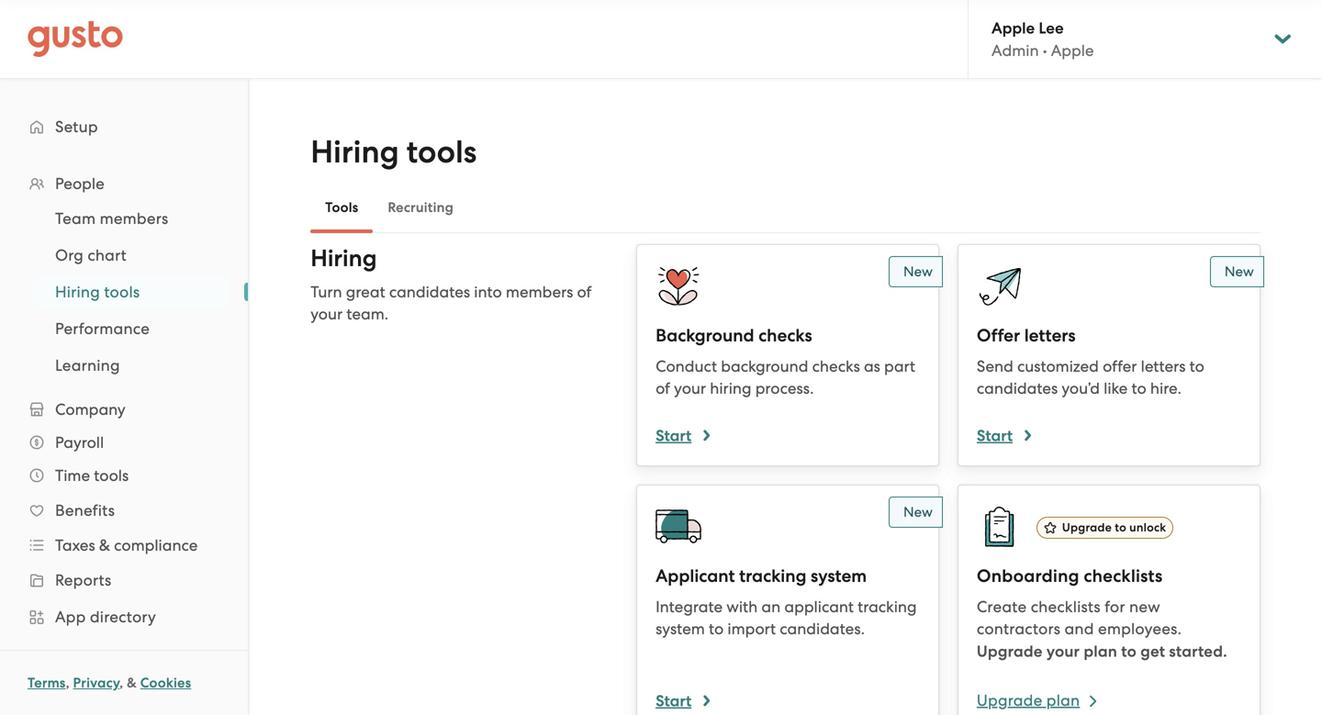 Task type: describe. For each thing, give the bounding box(es) containing it.
app directory
[[55, 608, 156, 627]]

org chart link
[[33, 239, 230, 272]]

like
[[1104, 379, 1128, 398]]

onboarding
[[977, 566, 1080, 587]]

learning link
[[33, 349, 230, 382]]

send
[[977, 357, 1014, 376]]

start for offer letters
[[977, 427, 1013, 446]]

terms link
[[28, 675, 66, 692]]

create
[[977, 598, 1027, 616]]

recruiting button
[[373, 186, 469, 230]]

onboarding checklists
[[977, 566, 1163, 587]]

members inside list
[[100, 209, 168, 228]]

benefits
[[55, 502, 115, 520]]

upgrade for upgrade plan
[[977, 692, 1043, 710]]

app directory link
[[18, 601, 230, 634]]

employees.
[[1099, 620, 1183, 638]]

reports
[[55, 571, 112, 590]]

tools inside the hiring tools link
[[104, 283, 140, 301]]

started.
[[1170, 643, 1228, 661]]

your for hiring
[[674, 379, 707, 398]]

performance link
[[33, 312, 230, 345]]

tools button
[[311, 186, 373, 230]]

gusto navigation element
[[0, 79, 248, 716]]

new
[[1130, 598, 1161, 616]]

0 horizontal spatial plan
[[1047, 692, 1081, 710]]

& inside taxes & compliance dropdown button
[[99, 537, 110, 555]]

tracking inside integrate with an applicant tracking system to import candidates.
[[858, 598, 917, 616]]

conduct
[[656, 357, 718, 376]]

get
[[1141, 643, 1166, 661]]

hiring tools inside list
[[55, 283, 140, 301]]

privacy
[[73, 675, 120, 692]]

0 vertical spatial system
[[811, 566, 867, 587]]

lee
[[1039, 19, 1064, 37]]

hiring inside the hiring tools link
[[55, 283, 100, 301]]

performance
[[55, 320, 150, 338]]

benefits link
[[18, 494, 230, 527]]

turn
[[311, 283, 342, 301]]

chart
[[88, 246, 127, 265]]

for
[[1105, 598, 1126, 616]]

offer letters
[[977, 325, 1076, 346]]

company button
[[18, 393, 230, 426]]

upgrade to unlock
[[1063, 521, 1167, 535]]

background
[[721, 357, 809, 376]]

checklists for create
[[1031, 598, 1101, 616]]

contractors
[[977, 620, 1061, 638]]

people
[[55, 175, 104, 193]]

offer
[[1103, 357, 1138, 376]]

to right offer
[[1190, 357, 1205, 376]]

payroll
[[55, 434, 104, 452]]

time tools button
[[18, 459, 230, 492]]

as
[[864, 357, 881, 376]]

company
[[55, 401, 126, 419]]

and
[[1065, 620, 1095, 638]]

checklists for onboarding
[[1084, 566, 1163, 587]]

integrate with an applicant tracking system to import candidates.
[[656, 598, 917, 638]]

of for conduct background checks as part of your hiring process.
[[656, 379, 671, 398]]

hiring tools tab list
[[311, 182, 1261, 233]]

people button
[[18, 167, 230, 200]]

an
[[762, 598, 781, 616]]

background
[[656, 325, 755, 346]]

customized
[[1018, 357, 1100, 376]]

learning
[[55, 356, 120, 375]]

to inside integrate with an applicant tracking system to import candidates.
[[709, 620, 724, 638]]

team
[[55, 209, 96, 228]]

unlock
[[1130, 521, 1167, 535]]

compliance
[[114, 537, 198, 555]]

import
[[728, 620, 776, 638]]

recruiting
[[388, 199, 454, 216]]

list containing people
[[0, 167, 248, 716]]

cookies button
[[140, 672, 191, 695]]

privacy link
[[73, 675, 120, 692]]

org
[[55, 246, 84, 265]]

tools inside time tools "dropdown button"
[[94, 467, 129, 485]]

with
[[727, 598, 758, 616]]

upgrade plan
[[977, 692, 1081, 710]]

admin
[[992, 41, 1040, 59]]

•
[[1043, 41, 1048, 59]]

offer
[[977, 325, 1021, 346]]

1 vertical spatial apple
[[1052, 41, 1095, 59]]

letters inside send customized offer letters to candidates you'd like to hire.
[[1142, 357, 1186, 376]]

hiring tools link
[[33, 276, 230, 309]]

conduct background checks as part of your hiring process.
[[656, 357, 916, 398]]



Task type: locate. For each thing, give the bounding box(es) containing it.
integrate
[[656, 598, 723, 616]]

0 horizontal spatial members
[[100, 209, 168, 228]]

1 horizontal spatial tracking
[[858, 598, 917, 616]]

your inside the conduct background checks as part of your hiring process.
[[674, 379, 707, 398]]

team members link
[[33, 202, 230, 235]]

team members
[[55, 209, 168, 228]]

& right taxes
[[99, 537, 110, 555]]

checklists inside create checklists for new contractors and employees. upgrade your plan to get started.
[[1031, 598, 1101, 616]]

you'd
[[1062, 379, 1101, 398]]

applicant
[[785, 598, 854, 616]]

1 vertical spatial hiring
[[311, 245, 377, 273]]

system inside integrate with an applicant tracking system to import candidates.
[[656, 620, 705, 638]]

your down conduct
[[674, 379, 707, 398]]

new for applicant tracking system
[[904, 504, 933, 520]]

your down and
[[1047, 643, 1081, 661]]

2 horizontal spatial your
[[1047, 643, 1081, 661]]

, left cookies
[[120, 675, 123, 692]]

0 vertical spatial hiring tools
[[311, 134, 477, 171]]

new for background checks
[[904, 264, 933, 280]]

0 vertical spatial plan
[[1084, 643, 1118, 661]]

0 vertical spatial members
[[100, 209, 168, 228]]

0 vertical spatial checks
[[759, 325, 813, 346]]

app
[[55, 608, 86, 627]]

time tools
[[55, 467, 129, 485]]

checks inside the conduct background checks as part of your hiring process.
[[813, 357, 861, 376]]

1 vertical spatial upgrade
[[977, 643, 1043, 661]]

1 vertical spatial &
[[127, 675, 137, 692]]

0 horizontal spatial apple
[[992, 19, 1036, 37]]

1 vertical spatial letters
[[1142, 357, 1186, 376]]

send customized offer letters to candidates you'd like to hire.
[[977, 357, 1205, 398]]

turn great candidates into members of your team.
[[311, 283, 592, 323]]

system
[[811, 566, 867, 587], [656, 620, 705, 638]]

tools
[[407, 134, 477, 171], [104, 283, 140, 301], [94, 467, 129, 485]]

great
[[346, 283, 386, 301]]

cookies
[[140, 675, 191, 692]]

0 vertical spatial &
[[99, 537, 110, 555]]

candidates
[[389, 283, 470, 301], [977, 379, 1059, 398]]

list
[[0, 167, 248, 716], [0, 200, 248, 384]]

candidates left into
[[389, 283, 470, 301]]

to down integrate
[[709, 620, 724, 638]]

1 vertical spatial of
[[656, 379, 671, 398]]

applicant
[[656, 566, 735, 587]]

reports link
[[18, 564, 230, 597]]

to left unlock
[[1116, 521, 1127, 535]]

candidates.
[[780, 620, 865, 638]]

letters up hire.
[[1142, 357, 1186, 376]]

,
[[66, 675, 70, 692], [120, 675, 123, 692]]

hiring tools
[[311, 134, 477, 171], [55, 283, 140, 301]]

& left cookies
[[127, 675, 137, 692]]

your inside turn great candidates into members of your team.
[[311, 305, 343, 323]]

terms
[[28, 675, 66, 692]]

0 vertical spatial upgrade
[[1063, 521, 1113, 535]]

of
[[577, 283, 592, 301], [656, 379, 671, 398]]

0 horizontal spatial tracking
[[740, 566, 807, 587]]

apple right •
[[1052, 41, 1095, 59]]

your inside create checklists for new contractors and employees. upgrade your plan to get started.
[[1047, 643, 1081, 661]]

&
[[99, 537, 110, 555], [127, 675, 137, 692]]

tools down the "payroll" dropdown button
[[94, 467, 129, 485]]

members right into
[[506, 283, 574, 301]]

your down turn
[[311, 305, 343, 323]]

1 , from the left
[[66, 675, 70, 692]]

1 vertical spatial your
[[674, 379, 707, 398]]

to
[[1190, 357, 1205, 376], [1132, 379, 1147, 398], [1116, 521, 1127, 535], [709, 620, 724, 638], [1122, 643, 1137, 661]]

taxes & compliance
[[55, 537, 198, 555]]

hiring up tools
[[311, 134, 399, 171]]

of inside turn great candidates into members of your team.
[[577, 283, 592, 301]]

your
[[311, 305, 343, 323], [674, 379, 707, 398], [1047, 643, 1081, 661]]

0 vertical spatial hiring
[[311, 134, 399, 171]]

1 vertical spatial candidates
[[977, 379, 1059, 398]]

of for turn great candidates into members of your team.
[[577, 283, 592, 301]]

time
[[55, 467, 90, 485]]

0 horizontal spatial hiring tools
[[55, 283, 140, 301]]

candidates inside send customized offer letters to candidates you'd like to hire.
[[977, 379, 1059, 398]]

hiring up turn
[[311, 245, 377, 273]]

candidates down the send
[[977, 379, 1059, 398]]

hiring tools up performance on the left top
[[55, 283, 140, 301]]

1 vertical spatial hiring tools
[[55, 283, 140, 301]]

2 list from the top
[[0, 200, 248, 384]]

to inside create checklists for new contractors and employees. upgrade your plan to get started.
[[1122, 643, 1137, 661]]

taxes
[[55, 537, 95, 555]]

upgrade
[[1063, 521, 1113, 535], [977, 643, 1043, 661], [977, 692, 1043, 710]]

1 vertical spatial plan
[[1047, 692, 1081, 710]]

1 horizontal spatial system
[[811, 566, 867, 587]]

0 horizontal spatial your
[[311, 305, 343, 323]]

part
[[885, 357, 916, 376]]

plan
[[1084, 643, 1118, 661], [1047, 692, 1081, 710]]

terms , privacy , & cookies
[[28, 675, 191, 692]]

background checks
[[656, 325, 813, 346]]

0 vertical spatial tracking
[[740, 566, 807, 587]]

plan inside create checklists for new contractors and employees. upgrade your plan to get started.
[[1084, 643, 1118, 661]]

checks left as
[[813, 357, 861, 376]]

0 horizontal spatial system
[[656, 620, 705, 638]]

hiring
[[311, 134, 399, 171], [311, 245, 377, 273], [55, 283, 100, 301]]

your for team.
[[311, 305, 343, 323]]

2 vertical spatial your
[[1047, 643, 1081, 661]]

tools up performance link
[[104, 283, 140, 301]]

2 vertical spatial hiring
[[55, 283, 100, 301]]

0 horizontal spatial candidates
[[389, 283, 470, 301]]

setup link
[[18, 110, 230, 143]]

0 horizontal spatial of
[[577, 283, 592, 301]]

checklists
[[1084, 566, 1163, 587], [1031, 598, 1101, 616]]

to right like
[[1132, 379, 1147, 398]]

home image
[[28, 21, 123, 57]]

org chart
[[55, 246, 127, 265]]

checklists up and
[[1031, 598, 1101, 616]]

members
[[100, 209, 168, 228], [506, 283, 574, 301]]

checklists up for
[[1084, 566, 1163, 587]]

2 , from the left
[[120, 675, 123, 692]]

start for applicant tracking system
[[656, 692, 692, 711]]

team.
[[347, 305, 389, 323]]

0 vertical spatial tools
[[407, 134, 477, 171]]

of inside the conduct background checks as part of your hiring process.
[[656, 379, 671, 398]]

1 horizontal spatial letters
[[1142, 357, 1186, 376]]

0 vertical spatial candidates
[[389, 283, 470, 301]]

1 horizontal spatial your
[[674, 379, 707, 398]]

process.
[[756, 379, 814, 398]]

payroll button
[[18, 426, 230, 459]]

apple lee admin • apple
[[992, 19, 1095, 59]]

1 horizontal spatial hiring tools
[[311, 134, 477, 171]]

2 vertical spatial tools
[[94, 467, 129, 485]]

hire.
[[1151, 379, 1182, 398]]

setup
[[55, 118, 98, 136]]

tools up recruiting button
[[407, 134, 477, 171]]

0 vertical spatial of
[[577, 283, 592, 301]]

start for background checks
[[656, 427, 692, 446]]

1 vertical spatial system
[[656, 620, 705, 638]]

0 vertical spatial checklists
[[1084, 566, 1163, 587]]

create checklists for new contractors and employees. upgrade your plan to get started.
[[977, 598, 1228, 661]]

members down 'people' dropdown button
[[100, 209, 168, 228]]

new for offer letters
[[1225, 264, 1255, 280]]

1 vertical spatial members
[[506, 283, 574, 301]]

new
[[904, 264, 933, 280], [1225, 264, 1255, 280], [904, 504, 933, 520]]

1 horizontal spatial members
[[506, 283, 574, 301]]

letters up customized
[[1025, 325, 1076, 346]]

2 vertical spatial upgrade
[[977, 692, 1043, 710]]

to left get
[[1122, 643, 1137, 661]]

0 vertical spatial your
[[311, 305, 343, 323]]

1 horizontal spatial &
[[127, 675, 137, 692]]

tracking right applicant
[[858, 598, 917, 616]]

tools
[[325, 199, 359, 216]]

1 horizontal spatial plan
[[1084, 643, 1118, 661]]

upgrade for upgrade to unlock
[[1063, 521, 1113, 535]]

0 vertical spatial letters
[[1025, 325, 1076, 346]]

, left privacy
[[66, 675, 70, 692]]

1 vertical spatial tracking
[[858, 598, 917, 616]]

tracking up an
[[740, 566, 807, 587]]

applicant tracking system
[[656, 566, 867, 587]]

candidates inside turn great candidates into members of your team.
[[389, 283, 470, 301]]

members inside turn great candidates into members of your team.
[[506, 283, 574, 301]]

start
[[656, 427, 692, 446], [977, 427, 1013, 446], [656, 692, 692, 711]]

system up applicant
[[811, 566, 867, 587]]

0 horizontal spatial letters
[[1025, 325, 1076, 346]]

upgrade inside create checklists for new contractors and employees. upgrade your plan to get started.
[[977, 643, 1043, 661]]

1 horizontal spatial candidates
[[977, 379, 1059, 398]]

1 vertical spatial checks
[[813, 357, 861, 376]]

1 list from the top
[[0, 167, 248, 716]]

directory
[[90, 608, 156, 627]]

list containing team members
[[0, 200, 248, 384]]

taxes & compliance button
[[18, 529, 230, 562]]

1 horizontal spatial ,
[[120, 675, 123, 692]]

checks up background
[[759, 325, 813, 346]]

system down integrate
[[656, 620, 705, 638]]

0 horizontal spatial &
[[99, 537, 110, 555]]

1 vertical spatial tools
[[104, 283, 140, 301]]

0 horizontal spatial ,
[[66, 675, 70, 692]]

1 horizontal spatial of
[[656, 379, 671, 398]]

hiring
[[710, 379, 752, 398]]

1 vertical spatial checklists
[[1031, 598, 1101, 616]]

tracking
[[740, 566, 807, 587], [858, 598, 917, 616]]

apple
[[992, 19, 1036, 37], [1052, 41, 1095, 59]]

apple up admin
[[992, 19, 1036, 37]]

into
[[474, 283, 502, 301]]

1 horizontal spatial apple
[[1052, 41, 1095, 59]]

0 vertical spatial apple
[[992, 19, 1036, 37]]

hiring tools up recruiting button
[[311, 134, 477, 171]]

checks
[[759, 325, 813, 346], [813, 357, 861, 376]]

hiring down "org"
[[55, 283, 100, 301]]



Task type: vqa. For each thing, say whether or not it's contained in the screenshot.
the to the middle
no



